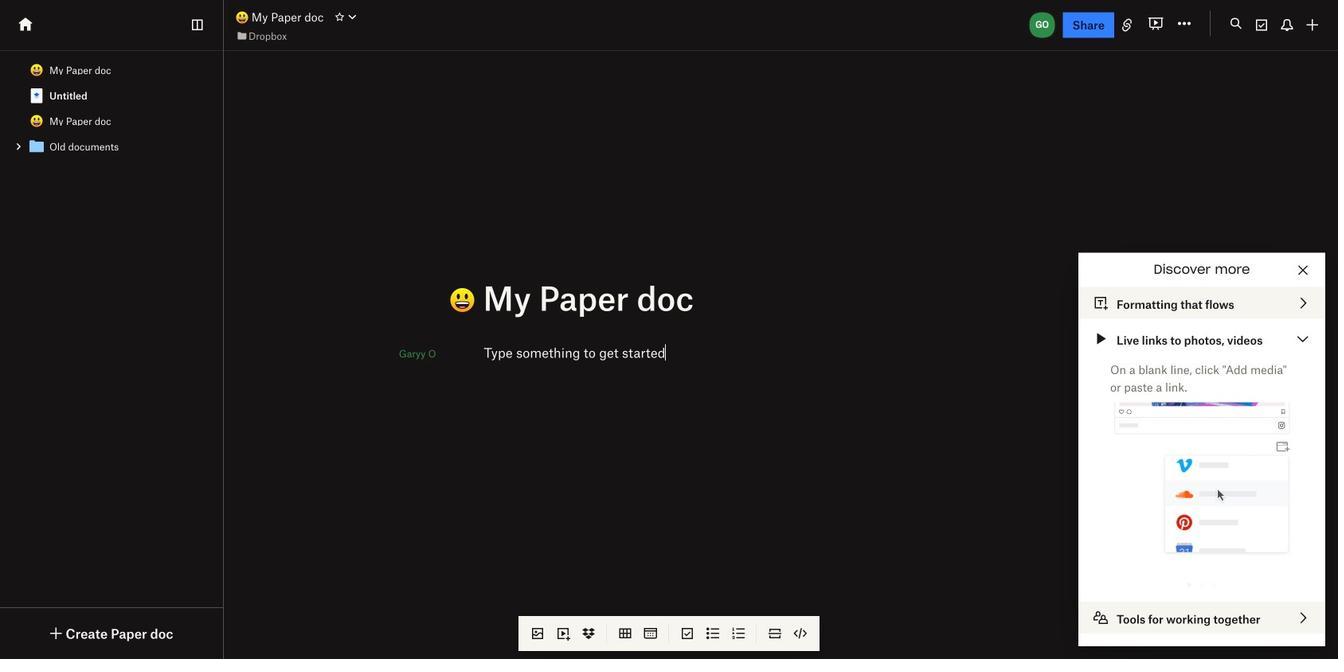 Task type: locate. For each thing, give the bounding box(es) containing it.
0 horizontal spatial grinning face with big eyes image
[[30, 64, 43, 77]]

grinning face with big eyes image
[[236, 11, 249, 24], [30, 64, 43, 77]]

/ contents list
[[0, 57, 223, 159]]

0 vertical spatial grinning face with big eyes image
[[236, 11, 249, 24]]

heading
[[450, 278, 1078, 318]]

carousel card 2 image
[[1196, 579, 1209, 592]]

template content image
[[27, 137, 46, 156]]

1 horizontal spatial grinning face with big eyes image
[[236, 11, 249, 24]]

1 vertical spatial grinning face with big eyes image
[[30, 64, 43, 77]]



Task type: describe. For each thing, give the bounding box(es) containing it.
expand folder image
[[13, 141, 24, 152]]

template content image
[[27, 86, 46, 105]]

grinning face with big eyes image
[[30, 115, 43, 128]]



Task type: vqa. For each thing, say whether or not it's contained in the screenshot.
top grinning face with big eyes image
yes



